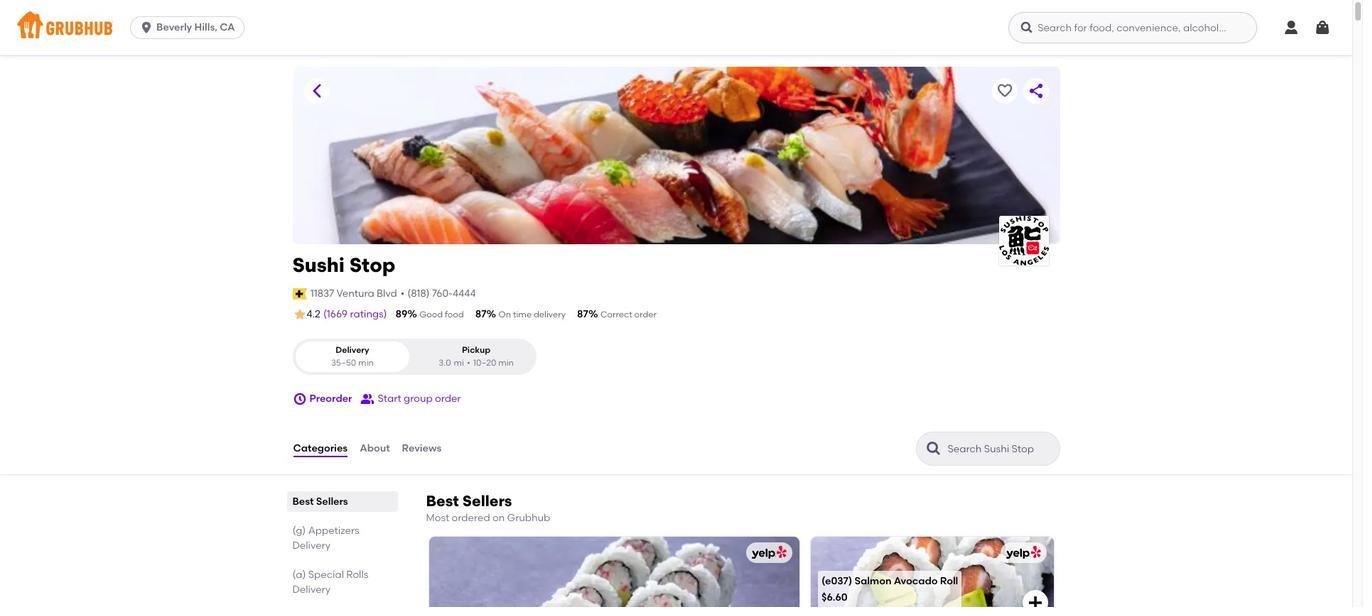 Task type: describe. For each thing, give the bounding box(es) containing it.
760-
[[432, 288, 453, 300]]

food
[[445, 310, 464, 320]]

delivery inside (g) appetizers delivery
[[293, 540, 331, 553]]

35–50
[[331, 358, 356, 368]]

best sellers most ordered on grubhub
[[426, 493, 551, 525]]

11837 ventura blvd
[[311, 288, 397, 300]]

0 vertical spatial •
[[401, 288, 405, 300]]

delivery
[[534, 310, 566, 320]]

most
[[426, 513, 450, 525]]

(g)
[[293, 526, 306, 538]]

(g) appetizers delivery
[[293, 526, 360, 553]]

start group order
[[378, 393, 461, 405]]

svg image for beverly hills, ca
[[139, 21, 154, 35]]

3.0
[[439, 358, 451, 368]]

option group containing delivery 35–50 min
[[293, 339, 537, 375]]

ventura
[[337, 288, 375, 300]]

87 for on time delivery
[[475, 309, 487, 321]]

blvd
[[377, 288, 397, 300]]

main navigation navigation
[[0, 0, 1353, 55]]

beverly
[[157, 21, 192, 33]]

share icon image
[[1028, 82, 1045, 100]]

sellers for best sellers
[[316, 496, 348, 508]]

11837
[[311, 288, 334, 300]]

search icon image
[[925, 441, 943, 458]]

appetizers
[[308, 526, 360, 538]]

delivery 35–50 min
[[331, 346, 374, 368]]

(e037)
[[822, 576, 853, 588]]

correct
[[601, 310, 633, 320]]

star icon image
[[293, 308, 307, 322]]

Search for food, convenience, alcohol... search field
[[1009, 12, 1258, 43]]

mi
[[454, 358, 464, 368]]

best sellers
[[293, 496, 348, 508]]

sushi stop logo image
[[999, 216, 1049, 266]]

on
[[499, 310, 511, 320]]

roll
[[941, 576, 959, 588]]

(a) special rolls delivery
[[293, 570, 369, 597]]

pickup
[[462, 346, 491, 356]]

pickup 3.0 mi • 10–20 min
[[439, 346, 514, 368]]

(e037) salmon avocado roll $6.60
[[822, 576, 959, 605]]

about
[[360, 443, 390, 455]]

(1669
[[323, 309, 348, 321]]

ratings)
[[350, 309, 387, 321]]

order inside button
[[435, 393, 461, 405]]

• (818) 760-4444
[[401, 288, 476, 300]]

yelp image for most ordered on grubhub
[[1004, 547, 1042, 561]]

4.2
[[307, 309, 321, 321]]

preorder button
[[293, 387, 352, 412]]

svg image for preorder
[[293, 393, 307, 407]]

save this restaurant image
[[997, 82, 1014, 100]]

good food
[[420, 310, 464, 320]]

delivery inside (a) special rolls delivery
[[293, 585, 331, 597]]

10–20
[[473, 358, 497, 368]]

(818) 760-4444 button
[[408, 287, 476, 301]]

$6.60
[[822, 593, 848, 605]]

89
[[396, 309, 408, 321]]

beverly hills, ca
[[157, 21, 235, 33]]



Task type: locate. For each thing, give the bounding box(es) containing it.
ca
[[220, 21, 235, 33]]

0 horizontal spatial min
[[358, 358, 374, 368]]

0 horizontal spatial yelp image
[[750, 547, 787, 561]]

1 horizontal spatial sellers
[[463, 493, 512, 511]]

0 horizontal spatial best
[[293, 496, 314, 508]]

special
[[308, 570, 344, 582]]

0 horizontal spatial •
[[401, 288, 405, 300]]

delivery
[[336, 346, 369, 356], [293, 540, 331, 553], [293, 585, 331, 597]]

min inside pickup 3.0 mi • 10–20 min
[[499, 358, 514, 368]]

option group
[[293, 339, 537, 375]]

avocado
[[894, 576, 938, 588]]

•
[[401, 288, 405, 300], [467, 358, 471, 368]]

rolls
[[347, 570, 369, 582]]

delivery up 35–50
[[336, 346, 369, 356]]

group
[[404, 393, 433, 405]]

sushi
[[293, 253, 345, 277]]

start group order button
[[361, 387, 461, 412]]

reviews button
[[401, 424, 442, 475]]

• right 'mi'
[[467, 358, 471, 368]]

best
[[426, 493, 459, 511], [293, 496, 314, 508]]

categories button
[[293, 424, 349, 475]]

subscription pass image
[[293, 289, 307, 300]]

yelp image for (g) appetizers delivery
[[750, 547, 787, 561]]

2 min from the left
[[499, 358, 514, 368]]

best for best sellers
[[293, 496, 314, 508]]

sellers for best sellers most ordered on grubhub
[[463, 493, 512, 511]]

min inside delivery 35–50 min
[[358, 358, 374, 368]]

87 for correct order
[[577, 309, 589, 321]]

2 vertical spatial svg image
[[1028, 595, 1045, 608]]

1 horizontal spatial svg image
[[293, 393, 307, 407]]

stop
[[350, 253, 396, 277]]

delivery down (a)
[[293, 585, 331, 597]]

hills,
[[195, 21, 217, 33]]

2 vertical spatial delivery
[[293, 585, 331, 597]]

categories
[[293, 443, 348, 455]]

min right the 10–20
[[499, 358, 514, 368]]

delivery down (g)
[[293, 540, 331, 553]]

on time delivery
[[499, 310, 566, 320]]

1 horizontal spatial yelp image
[[1004, 547, 1042, 561]]

beverly hills, ca button
[[130, 16, 250, 39]]

save this restaurant button
[[992, 78, 1018, 104]]

time
[[513, 310, 532, 320]]

0 horizontal spatial 87
[[475, 309, 487, 321]]

salmon
[[855, 576, 892, 588]]

2 horizontal spatial svg image
[[1028, 595, 1045, 608]]

0 horizontal spatial svg image
[[139, 21, 154, 35]]

yelp image
[[750, 547, 787, 561], [1004, 547, 1042, 561]]

grubhub
[[507, 513, 551, 525]]

delivery inside delivery 35–50 min
[[336, 346, 369, 356]]

svg image
[[139, 21, 154, 35], [293, 393, 307, 407], [1028, 595, 1045, 608]]

svg image inside preorder button
[[293, 393, 307, 407]]

reviews
[[402, 443, 442, 455]]

best up most
[[426, 493, 459, 511]]

min right 35–50
[[358, 358, 374, 368]]

best up (g)
[[293, 496, 314, 508]]

1 vertical spatial delivery
[[293, 540, 331, 553]]

1 vertical spatial svg image
[[293, 393, 307, 407]]

sushi stop
[[293, 253, 396, 277]]

0 vertical spatial svg image
[[139, 21, 154, 35]]

sellers up appetizers
[[316, 496, 348, 508]]

87 right delivery
[[577, 309, 589, 321]]

(818)
[[408, 288, 430, 300]]

1 horizontal spatial best
[[426, 493, 459, 511]]

1 horizontal spatial 87
[[577, 309, 589, 321]]

(a)
[[293, 570, 306, 582]]

order right group
[[435, 393, 461, 405]]

1 vertical spatial order
[[435, 393, 461, 405]]

people icon image
[[361, 393, 375, 407]]

1 min from the left
[[358, 358, 374, 368]]

caret left icon image
[[308, 82, 325, 100]]

2 87 from the left
[[577, 309, 589, 321]]

4444
[[453, 288, 476, 300]]

0 horizontal spatial order
[[435, 393, 461, 405]]

svg image inside beverly hills, ca button
[[139, 21, 154, 35]]

2 horizontal spatial svg image
[[1315, 19, 1332, 36]]

on
[[493, 513, 505, 525]]

1 vertical spatial •
[[467, 358, 471, 368]]

good
[[420, 310, 443, 320]]

• inside pickup 3.0 mi • 10–20 min
[[467, 358, 471, 368]]

1 horizontal spatial svg image
[[1284, 19, 1301, 36]]

ordered
[[452, 513, 490, 525]]

1 horizontal spatial min
[[499, 358, 514, 368]]

Search Sushi Stop search field
[[947, 443, 1056, 457]]

preorder
[[310, 393, 352, 405]]

correct order
[[601, 310, 657, 320]]

1 yelp image from the left
[[750, 547, 787, 561]]

sellers
[[463, 493, 512, 511], [316, 496, 348, 508]]

1 horizontal spatial •
[[467, 358, 471, 368]]

• right blvd
[[401, 288, 405, 300]]

order
[[635, 310, 657, 320], [435, 393, 461, 405]]

about button
[[359, 424, 391, 475]]

svg image
[[1284, 19, 1301, 36], [1315, 19, 1332, 36], [1020, 21, 1035, 35]]

best inside the best sellers most ordered on grubhub
[[426, 493, 459, 511]]

sellers inside the best sellers most ordered on grubhub
[[463, 493, 512, 511]]

87 left on
[[475, 309, 487, 321]]

0 vertical spatial order
[[635, 310, 657, 320]]

11837 ventura blvd button
[[310, 286, 398, 302]]

order right correct on the bottom left
[[635, 310, 657, 320]]

(1669 ratings)
[[323, 309, 387, 321]]

1 87 from the left
[[475, 309, 487, 321]]

0 horizontal spatial svg image
[[1020, 21, 1035, 35]]

sellers up on
[[463, 493, 512, 511]]

1 horizontal spatial order
[[635, 310, 657, 320]]

87
[[475, 309, 487, 321], [577, 309, 589, 321]]

0 vertical spatial delivery
[[336, 346, 369, 356]]

best for best sellers most ordered on grubhub
[[426, 493, 459, 511]]

0 horizontal spatial sellers
[[316, 496, 348, 508]]

min
[[358, 358, 374, 368], [499, 358, 514, 368]]

2 yelp image from the left
[[1004, 547, 1042, 561]]

start
[[378, 393, 402, 405]]



Task type: vqa. For each thing, say whether or not it's contained in the screenshot.
the top order
yes



